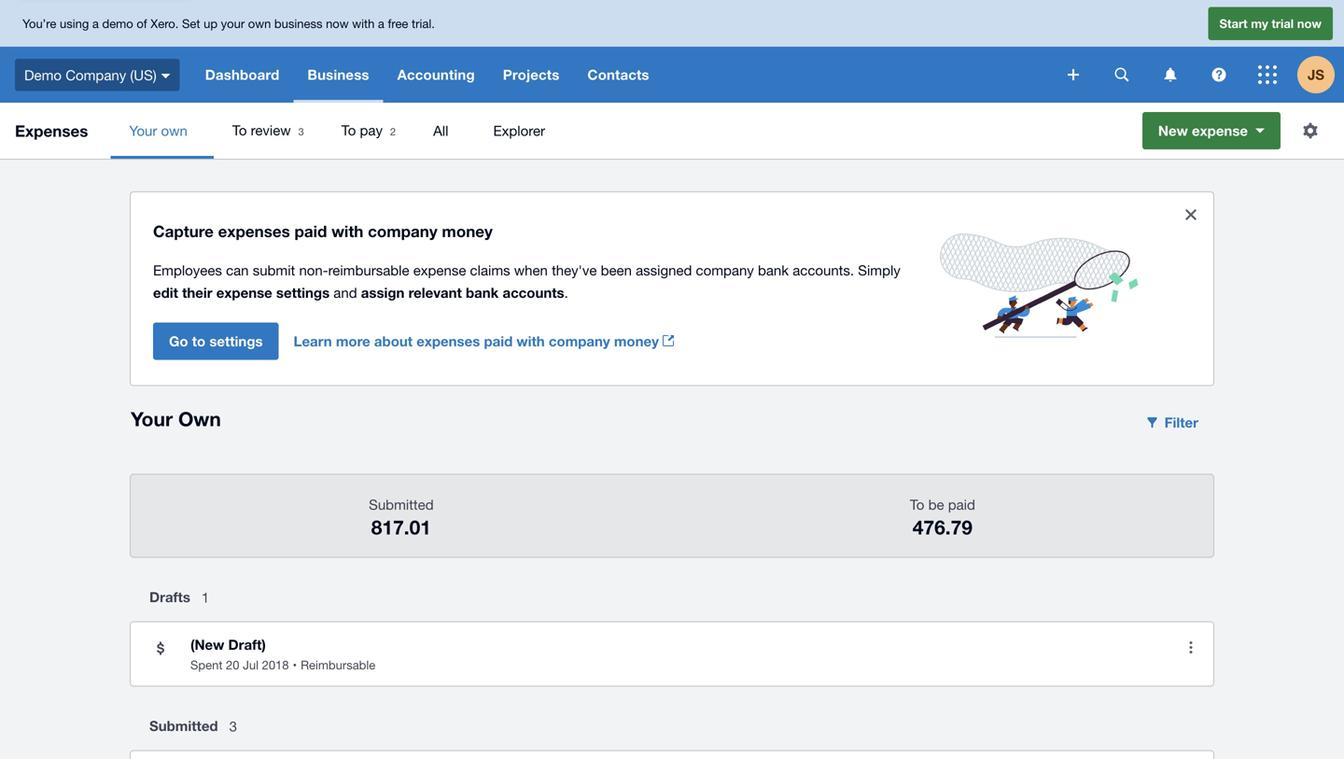 Task type: describe. For each thing, give the bounding box(es) containing it.
your for your own
[[129, 122, 157, 139]]

draft)
[[228, 636, 266, 653]]

your
[[221, 16, 245, 31]]

you're using a demo of xero. set up your own business now with a free trial.
[[22, 16, 435, 31]]

go to settings button
[[153, 322, 279, 360]]

non-
[[299, 262, 328, 278]]

assigned
[[636, 262, 692, 278]]

1 vertical spatial expense
[[413, 262, 466, 278]]

own
[[178, 407, 221, 430]]

to for 476.79
[[910, 496, 925, 513]]

new expense button
[[1143, 112, 1281, 149]]

1 now from the left
[[326, 16, 349, 31]]

1 vertical spatial with
[[332, 221, 364, 240]]

pay
[[360, 122, 383, 138]]

paid for 476.79
[[948, 496, 976, 513]]

claims
[[470, 262, 510, 278]]

go to settings
[[169, 333, 263, 349]]

dashboard link
[[191, 47, 294, 103]]

when
[[514, 262, 548, 278]]

0 vertical spatial expenses
[[218, 221, 290, 240]]

2
[[390, 125, 396, 137]]

see more options image
[[1173, 629, 1210, 666]]

all
[[433, 122, 449, 139]]

contacts
[[588, 66, 649, 83]]

jul
[[243, 658, 259, 672]]

company inside button
[[549, 333, 610, 349]]

business
[[308, 66, 369, 83]]

be
[[929, 496, 944, 513]]

employees
[[153, 262, 222, 278]]

2 vertical spatial expense
[[216, 284, 272, 301]]

your for your own
[[131, 407, 173, 430]]

2 horizontal spatial svg image
[[1259, 65, 1277, 84]]

business button
[[294, 47, 383, 103]]

trial
[[1272, 16, 1294, 31]]

learn more about expenses paid with company money button
[[294, 322, 689, 360]]

about
[[374, 333, 413, 349]]

0 vertical spatial company
[[368, 221, 438, 240]]

go
[[169, 333, 188, 349]]

to be paid 476.79
[[910, 496, 976, 539]]

more
[[336, 333, 370, 349]]

postal workers catching money image
[[918, 211, 1161, 360]]

demo
[[24, 67, 62, 83]]

2 a from the left
[[378, 16, 385, 31]]

money inside learn more about expenses paid with company money button
[[614, 333, 659, 349]]

learn more about expenses paid with company money link
[[294, 322, 689, 360]]

explorer button
[[475, 103, 571, 159]]

capture expenses paid with company money status
[[131, 192, 1214, 385]]

demo
[[102, 16, 133, 31]]

xero.
[[151, 16, 179, 31]]

drafts
[[149, 589, 190, 605]]

assign
[[361, 284, 405, 301]]

trial.
[[412, 16, 435, 31]]

submitted for submitted
[[149, 717, 218, 734]]

submit
[[253, 262, 295, 278]]

(us)
[[130, 67, 157, 83]]

3 inside to review 3
[[298, 125, 304, 137]]

capture expenses paid with company money
[[153, 221, 493, 240]]

js button
[[1298, 47, 1344, 103]]

edit
[[153, 284, 178, 301]]

accounting
[[397, 66, 475, 83]]

demo company (us) button
[[0, 47, 191, 103]]

to
[[192, 333, 206, 349]]

settings inside employees can submit non-reimbursable expense claims when they've been assigned company bank accounts. simply edit their expense settings and assign relevant bank accounts .
[[276, 284, 330, 301]]

0 horizontal spatial svg image
[[1068, 69, 1079, 80]]

paid for with
[[295, 221, 327, 240]]

projects
[[503, 66, 560, 83]]

new
[[1159, 122, 1188, 139]]

spent
[[190, 658, 223, 672]]

banner containing dashboard
[[0, 0, 1344, 103]]

reimbursable
[[328, 262, 409, 278]]

explorer
[[493, 122, 545, 139]]

submitted 817.01
[[369, 496, 434, 539]]

demo company (us)
[[24, 67, 157, 83]]

with inside banner
[[352, 16, 375, 31]]

accounts
[[503, 284, 564, 301]]

2 horizontal spatial svg image
[[1212, 68, 1226, 82]]

svg image inside demo company (us) popup button
[[161, 74, 171, 78]]

settings inside 'button'
[[209, 333, 263, 349]]

their
[[182, 284, 212, 301]]

start my trial now
[[1220, 16, 1322, 31]]

your own button
[[111, 103, 214, 159]]

company inside employees can submit non-reimbursable expense claims when they've been assigned company bank accounts. simply edit their expense settings and assign relevant bank accounts .
[[696, 262, 754, 278]]



Task type: vqa. For each thing, say whether or not it's contained in the screenshot.
Simply
yes



Task type: locate. For each thing, give the bounding box(es) containing it.
now right business on the top
[[326, 16, 349, 31]]

to for 3
[[232, 122, 247, 138]]

you're
[[22, 16, 56, 31]]

your left "own"
[[131, 407, 173, 430]]

to for 2
[[341, 122, 356, 138]]

0 horizontal spatial bank
[[466, 284, 499, 301]]

my
[[1251, 16, 1269, 31]]

new expense
[[1159, 122, 1248, 139]]

filter
[[1165, 414, 1199, 431]]

0 horizontal spatial settings
[[209, 333, 263, 349]]

contacts button
[[574, 47, 663, 103]]

1 vertical spatial 3
[[229, 718, 237, 734]]

projects button
[[489, 47, 574, 103]]

dashboard
[[205, 66, 280, 83]]

set
[[182, 16, 200, 31]]

1 horizontal spatial bank
[[758, 262, 789, 278]]

settings menu image
[[1292, 112, 1329, 149]]

0 vertical spatial expense
[[1192, 122, 1248, 139]]

1 vertical spatial own
[[161, 122, 188, 139]]

2 horizontal spatial paid
[[948, 496, 976, 513]]

now right trial on the top of page
[[1297, 16, 1322, 31]]

free
[[388, 16, 408, 31]]

1 a from the left
[[92, 16, 99, 31]]

bank down claims
[[466, 284, 499, 301]]

a right using
[[92, 16, 99, 31]]

1 horizontal spatial expenses
[[417, 333, 480, 349]]

1
[[202, 589, 209, 605]]

0 vertical spatial bank
[[758, 262, 789, 278]]

expenses inside button
[[417, 333, 480, 349]]

2 vertical spatial with
[[517, 333, 545, 349]]

2018
[[262, 658, 289, 672]]

paid inside button
[[484, 333, 513, 349]]

own
[[248, 16, 271, 31], [161, 122, 188, 139]]

3 down 20
[[229, 718, 237, 734]]

expense right new
[[1192, 122, 1248, 139]]

(new draft) spent 20 jul 2018 • reimbursable
[[190, 636, 376, 672]]

a left free
[[378, 16, 385, 31]]

0 vertical spatial money
[[442, 221, 493, 240]]

using
[[60, 16, 89, 31]]

business
[[274, 16, 323, 31]]

2 horizontal spatial expense
[[1192, 122, 1248, 139]]

0 vertical spatial 3
[[298, 125, 304, 137]]

476.79
[[913, 515, 973, 539]]

to left the review
[[232, 122, 247, 138]]

1 vertical spatial submitted
[[149, 717, 218, 734]]

company right 'assigned'
[[696, 262, 754, 278]]

1 vertical spatial settings
[[209, 333, 263, 349]]

settings
[[276, 284, 330, 301], [209, 333, 263, 349]]

with up 'reimbursable'
[[332, 221, 364, 240]]

paid inside to be paid 476.79
[[948, 496, 976, 513]]

submitted for submitted 817.01
[[369, 496, 434, 513]]

2 horizontal spatial to
[[910, 496, 925, 513]]

2 vertical spatial company
[[549, 333, 610, 349]]

your own
[[131, 407, 221, 430]]

1 horizontal spatial to
[[341, 122, 356, 138]]

now
[[326, 16, 349, 31], [1297, 16, 1322, 31]]

1 vertical spatial paid
[[484, 333, 513, 349]]

1 vertical spatial expenses
[[417, 333, 480, 349]]

1 horizontal spatial a
[[378, 16, 385, 31]]

.
[[564, 284, 568, 300]]

to left pay
[[341, 122, 356, 138]]

with left free
[[352, 16, 375, 31]]

review
[[251, 122, 291, 138]]

relevant
[[409, 284, 462, 301]]

learn
[[294, 333, 332, 349]]

paid
[[295, 221, 327, 240], [484, 333, 513, 349], [948, 496, 976, 513]]

0 horizontal spatial to
[[232, 122, 247, 138]]

filter button
[[1133, 404, 1214, 441]]

submitted up the 817.01
[[369, 496, 434, 513]]

company down .
[[549, 333, 610, 349]]

up
[[204, 16, 218, 31]]

1 horizontal spatial money
[[614, 333, 659, 349]]

bank left accounts.
[[758, 262, 789, 278]]

they've
[[552, 262, 597, 278]]

money
[[442, 221, 493, 240], [614, 333, 659, 349]]

0 vertical spatial settings
[[276, 284, 330, 301]]

0 horizontal spatial expense
[[216, 284, 272, 301]]

employees can submit non-reimbursable expense claims when they've been assigned company bank accounts. simply edit their expense settings and assign relevant bank accounts .
[[153, 262, 901, 301]]

with down accounts
[[517, 333, 545, 349]]

svg image
[[1259, 65, 1277, 84], [1115, 68, 1129, 82], [161, 74, 171, 78]]

company
[[368, 221, 438, 240], [696, 262, 754, 278], [549, 333, 610, 349]]

1 horizontal spatial company
[[549, 333, 610, 349]]

company
[[66, 67, 126, 83]]

your
[[129, 122, 157, 139], [131, 407, 173, 430]]

0 horizontal spatial a
[[92, 16, 99, 31]]

to left be
[[910, 496, 925, 513]]

expense down can
[[216, 284, 272, 301]]

settings down non-
[[276, 284, 330, 301]]

0 vertical spatial your
[[129, 122, 157, 139]]

svg image
[[1165, 68, 1177, 82], [1212, 68, 1226, 82], [1068, 69, 1079, 80]]

paid right be
[[948, 496, 976, 513]]

1 vertical spatial company
[[696, 262, 754, 278]]

accounting button
[[383, 47, 489, 103]]

been
[[601, 262, 632, 278]]

0 horizontal spatial 3
[[229, 718, 237, 734]]

a
[[92, 16, 99, 31], [378, 16, 385, 31]]

own inside button
[[161, 122, 188, 139]]

your down (us)
[[129, 122, 157, 139]]

1 vertical spatial your
[[131, 407, 173, 430]]

2 now from the left
[[1297, 16, 1322, 31]]

1 horizontal spatial submitted
[[369, 496, 434, 513]]

capture
[[153, 221, 214, 240]]

with
[[352, 16, 375, 31], [332, 221, 364, 240], [517, 333, 545, 349]]

to inside to be paid 476.79
[[910, 496, 925, 513]]

1 horizontal spatial svg image
[[1115, 68, 1129, 82]]

0 horizontal spatial own
[[161, 122, 188, 139]]

reimbursable
[[301, 658, 376, 672]]

your inside button
[[129, 122, 157, 139]]

all button
[[415, 103, 475, 159]]

0 horizontal spatial submitted
[[149, 717, 218, 734]]

0 horizontal spatial now
[[326, 16, 349, 31]]

0 horizontal spatial company
[[368, 221, 438, 240]]

1 horizontal spatial 3
[[298, 125, 304, 137]]

1 horizontal spatial svg image
[[1165, 68, 1177, 82]]

1 horizontal spatial now
[[1297, 16, 1322, 31]]

submitted
[[369, 496, 434, 513], [149, 717, 218, 734]]

your own
[[129, 122, 188, 139]]

accounts.
[[793, 262, 854, 278]]

with inside button
[[517, 333, 545, 349]]

go to settings link
[[153, 322, 294, 360]]

0 horizontal spatial paid
[[295, 221, 327, 240]]

1 horizontal spatial settings
[[276, 284, 330, 301]]

of
[[137, 16, 147, 31]]

to review 3
[[232, 122, 304, 138]]

1 horizontal spatial paid
[[484, 333, 513, 349]]

expenses up can
[[218, 221, 290, 240]]

expenses down relevant
[[417, 333, 480, 349]]

can
[[226, 262, 249, 278]]

0 horizontal spatial expenses
[[218, 221, 290, 240]]

expense up relevant
[[413, 262, 466, 278]]

20
[[226, 658, 239, 672]]

3 right the review
[[298, 125, 304, 137]]

expenses
[[15, 121, 88, 140]]

expense inside popup button
[[1192, 122, 1248, 139]]

1 horizontal spatial expense
[[413, 262, 466, 278]]

money up claims
[[442, 221, 493, 240]]

and
[[334, 284, 357, 300]]

(new
[[190, 636, 224, 653]]

1 horizontal spatial own
[[248, 16, 271, 31]]

money down been
[[614, 333, 659, 349]]

js
[[1308, 66, 1325, 83]]

0 vertical spatial own
[[248, 16, 271, 31]]

0 horizontal spatial svg image
[[161, 74, 171, 78]]

0 horizontal spatial money
[[442, 221, 493, 240]]

1 vertical spatial money
[[614, 333, 659, 349]]

0 vertical spatial with
[[352, 16, 375, 31]]

banner
[[0, 0, 1344, 103]]

0 vertical spatial paid
[[295, 221, 327, 240]]

company up 'reimbursable'
[[368, 221, 438, 240]]

simply
[[858, 262, 901, 278]]

817.01
[[371, 515, 431, 539]]

to pay 2
[[341, 122, 396, 138]]

1 vertical spatial bank
[[466, 284, 499, 301]]

expenses
[[218, 221, 290, 240], [417, 333, 480, 349]]

paid up non-
[[295, 221, 327, 240]]

•
[[293, 658, 297, 672]]

settings right to on the top left
[[209, 333, 263, 349]]

learn more about expenses paid with company money
[[294, 333, 659, 349]]

paid down accounts
[[484, 333, 513, 349]]

2 horizontal spatial company
[[696, 262, 754, 278]]

0 vertical spatial submitted
[[369, 496, 434, 513]]

start
[[1220, 16, 1248, 31]]

submitted down spent
[[149, 717, 218, 734]]

2 vertical spatial paid
[[948, 496, 976, 513]]



